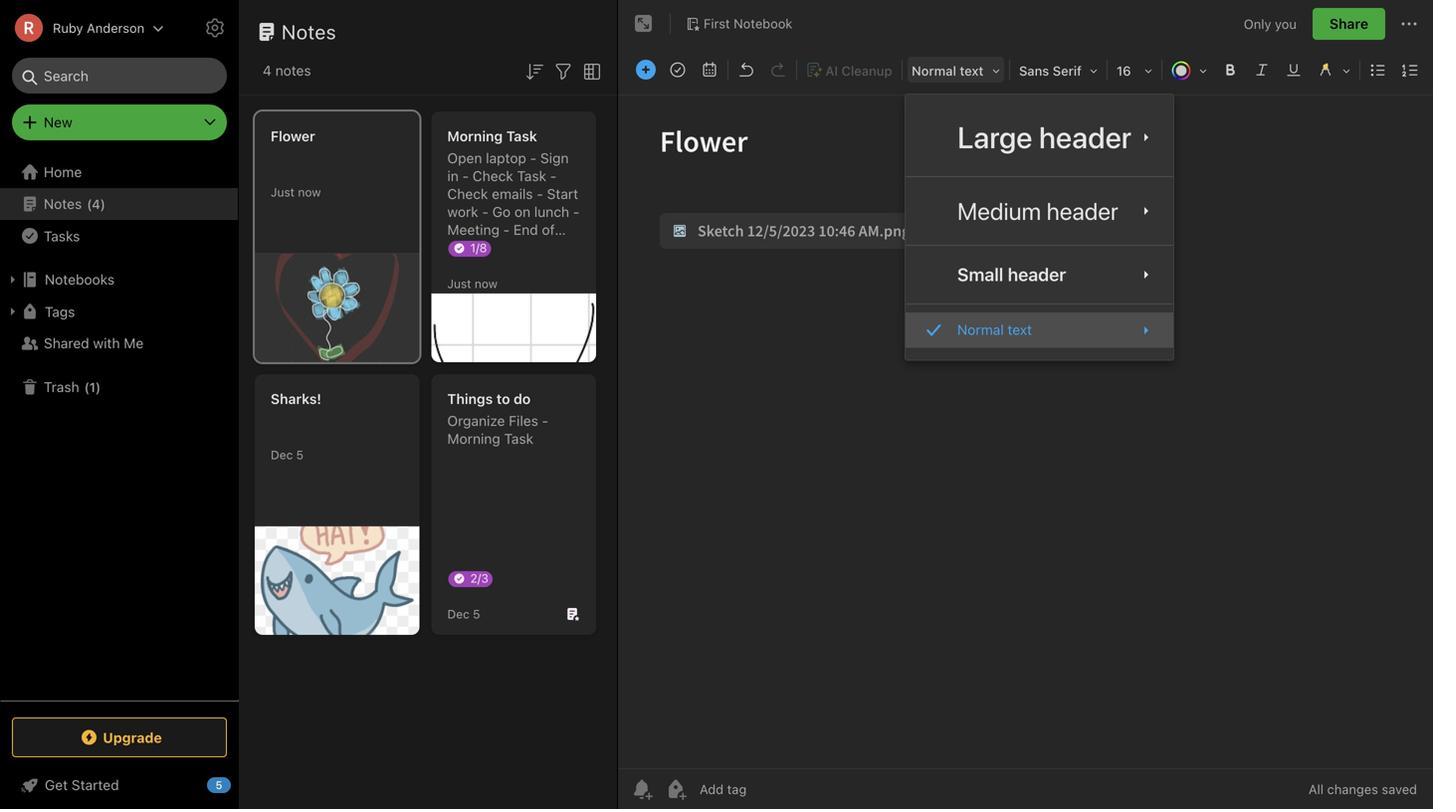 Task type: vqa. For each thing, say whether or not it's contained in the screenshot.
the leftmost Text
yes



Task type: locate. For each thing, give the bounding box(es) containing it.
1 horizontal spatial 4
[[263, 62, 272, 79]]

2 [object object] field from the top
[[906, 254, 1174, 296]]

1 horizontal spatial just now
[[447, 277, 498, 291]]

( inside notes ( 4 )
[[87, 196, 92, 211]]

0 vertical spatial header
[[1039, 119, 1132, 155]]

0 horizontal spatial 5
[[215, 779, 223, 792]]

text
[[960, 63, 984, 78], [1008, 322, 1032, 338]]

Help and Learning task checklist field
[[0, 769, 239, 801]]

1 horizontal spatial notes
[[282, 20, 337, 43]]

- up lunch
[[537, 186, 543, 202]]

0 vertical spatial normal text
[[912, 63, 984, 78]]

things
[[447, 391, 493, 407]]

normal inside normal text link
[[958, 322, 1004, 338]]

task image
[[664, 56, 692, 84]]

Sort options field
[[523, 58, 546, 83]]

tree
[[0, 156, 239, 700]]

italic image
[[1248, 56, 1276, 84]]

0 vertical spatial normal
[[912, 63, 957, 78]]

- down start
[[573, 204, 580, 220]]

0 vertical spatial now
[[298, 185, 321, 199]]

1 horizontal spatial dec 5
[[447, 607, 480, 621]]

1 vertical spatial 4
[[92, 196, 100, 211]]

dec
[[271, 448, 293, 462], [447, 607, 470, 621]]

1 vertical spatial header
[[1047, 197, 1119, 225]]

header
[[1039, 119, 1132, 155], [1047, 197, 1119, 225], [1008, 264, 1066, 285]]

start
[[547, 186, 578, 202]]

you
[[1275, 16, 1297, 31]]

1 vertical spatial just
[[447, 277, 471, 291]]

tasks
[[44, 228, 80, 244]]

files
[[509, 413, 538, 429]]

2 horizontal spatial 5
[[473, 607, 480, 621]]

day
[[447, 239, 471, 256]]

notes
[[282, 20, 337, 43], [44, 196, 82, 212]]

- left go
[[482, 204, 489, 220]]

normal
[[912, 63, 957, 78], [958, 322, 1004, 338]]

1/8
[[470, 241, 487, 255]]

normal inside normal text 'field'
[[912, 63, 957, 78]]

normal text link
[[906, 313, 1174, 348]]

end
[[514, 221, 538, 238]]

0 vertical spatial notes
[[282, 20, 337, 43]]

morning
[[447, 128, 503, 144], [447, 431, 500, 447]]

just down day
[[447, 277, 471, 291]]

1 vertical spatial )
[[96, 380, 101, 394]]

shared with me
[[44, 335, 144, 351]]

0 horizontal spatial normal
[[912, 63, 957, 78]]

1 horizontal spatial 5
[[296, 448, 304, 462]]

0 vertical spatial just now
[[271, 185, 321, 199]]

new
[[44, 114, 72, 130]]

click to collapse image
[[231, 772, 246, 796]]

just down flower
[[271, 185, 295, 199]]

add tag image
[[664, 777, 688, 801]]

5
[[296, 448, 304, 462], [473, 607, 480, 621], [215, 779, 223, 792]]

1 [object object] field from the top
[[906, 185, 1174, 237]]

[object Object] field
[[906, 107, 1174, 168]]

dec 5
[[271, 448, 304, 462], [447, 607, 480, 621]]

5 down 2/3
[[473, 607, 480, 621]]

0 horizontal spatial 4
[[92, 196, 100, 211]]

0 vertical spatial [object object] field
[[906, 185, 1174, 237]]

check
[[473, 168, 513, 184], [447, 186, 488, 202]]

in
[[447, 168, 459, 184]]

get started
[[45, 777, 119, 793]]

notes for notes
[[282, 20, 337, 43]]

[object Object] field
[[906, 185, 1174, 237], [906, 254, 1174, 296], [906, 313, 1174, 348]]

Search text field
[[26, 58, 213, 94]]

medium
[[958, 197, 1041, 225]]

bulleted list image
[[1365, 56, 1393, 84]]

header up normal text link
[[1008, 264, 1066, 285]]

notes for notes ( 4 )
[[44, 196, 82, 212]]

check down laptop
[[473, 168, 513, 184]]

1 morning from the top
[[447, 128, 503, 144]]

notebooks
[[45, 271, 115, 288]]

thumbnail image
[[255, 254, 420, 362], [432, 294, 596, 362], [255, 527, 420, 635]]

[object object] field down small header 'link'
[[906, 313, 1174, 348]]

header down serif
[[1039, 119, 1132, 155]]

emails
[[492, 186, 533, 202]]

work
[[447, 204, 478, 220]]

( inside trash ( 1 )
[[84, 380, 89, 394]]

task
[[506, 128, 537, 144], [517, 168, 547, 184], [504, 431, 534, 447]]

) right trash
[[96, 380, 101, 394]]

0 vertical spatial 4
[[263, 62, 272, 79]]

morning inside morning task open laptop - sign in - check task - check emails - start work - go on lunch - meeting - end of day
[[447, 128, 503, 144]]

) inside notes ( 4 )
[[100, 196, 105, 211]]

saved
[[1382, 782, 1417, 797]]

0 vertical spatial )
[[100, 196, 105, 211]]

1 vertical spatial dec 5
[[447, 607, 480, 621]]

all changes saved
[[1309, 782, 1417, 797]]

small header
[[958, 264, 1066, 285]]

0 vertical spatial morning
[[447, 128, 503, 144]]

underline image
[[1280, 56, 1308, 84]]

serif
[[1053, 63, 1082, 78]]

header up small header 'link'
[[1047, 197, 1119, 225]]

0 horizontal spatial notes
[[44, 196, 82, 212]]

1 vertical spatial morning
[[447, 431, 500, 447]]

2 vertical spatial header
[[1008, 264, 1066, 285]]

tags
[[45, 303, 75, 320]]

Heading level field
[[905, 56, 1007, 85]]

flower
[[271, 128, 315, 144]]

shared
[[44, 335, 89, 351]]

-
[[530, 150, 537, 166], [462, 168, 469, 184], [550, 168, 557, 184], [537, 186, 543, 202], [482, 204, 489, 220], [573, 204, 580, 220], [503, 221, 510, 238], [542, 413, 549, 429]]

[object object] field up normal text link
[[906, 254, 1174, 296]]

0 horizontal spatial text
[[960, 63, 984, 78]]

morning up open
[[447, 128, 503, 144]]

morning down the organize
[[447, 431, 500, 447]]

4 left notes
[[263, 62, 272, 79]]

now
[[298, 185, 321, 199], [475, 277, 498, 291]]

share button
[[1313, 8, 1386, 40]]

dropdown list menu
[[906, 107, 1174, 348]]

5 down sharks!
[[296, 448, 304, 462]]

notes down the home
[[44, 196, 82, 212]]

( right trash
[[84, 380, 89, 394]]

1 vertical spatial normal text
[[958, 322, 1032, 338]]

None search field
[[26, 58, 213, 94]]

)
[[100, 196, 105, 211], [96, 380, 101, 394]]

0 vertical spatial text
[[960, 63, 984, 78]]

task up emails
[[517, 168, 547, 184]]

- right files
[[542, 413, 549, 429]]

1 vertical spatial (
[[84, 380, 89, 394]]

laptop
[[486, 150, 526, 166]]

normal text inside menu item
[[958, 322, 1032, 338]]

More actions field
[[1398, 8, 1421, 40]]

5 left click to collapse icon at the bottom of page
[[215, 779, 223, 792]]

1 vertical spatial 5
[[473, 607, 480, 621]]

text down small header on the top right of the page
[[1008, 322, 1032, 338]]

(
[[87, 196, 92, 211], [84, 380, 89, 394]]

now down flower
[[298, 185, 321, 199]]

dec 5 down 2/3
[[447, 607, 480, 621]]

notebooks link
[[0, 264, 238, 296]]

4 down 'home' link
[[92, 196, 100, 211]]

1 vertical spatial just now
[[447, 277, 498, 291]]

2 vertical spatial task
[[504, 431, 534, 447]]

started
[[72, 777, 119, 793]]

normal text menu item
[[906, 313, 1174, 348]]

Account field
[[0, 8, 164, 48]]

Font size field
[[1110, 56, 1160, 85]]

numbered list image
[[1397, 56, 1424, 84]]

normal text
[[912, 63, 984, 78], [958, 322, 1032, 338]]

) down 'home' link
[[100, 196, 105, 211]]

tree containing home
[[0, 156, 239, 700]]

more actions image
[[1398, 12, 1421, 36]]

4 notes
[[263, 62, 311, 79]]

1 vertical spatial text
[[1008, 322, 1032, 338]]

thumbnail image for morning task open laptop - sign in - check task - check emails - start work - go on lunch - meeting - end of day
[[255, 254, 420, 362]]

0 vertical spatial just
[[271, 185, 295, 199]]

1 horizontal spatial dec
[[447, 607, 470, 621]]

Font family field
[[1012, 56, 1105, 85]]

0 horizontal spatial now
[[298, 185, 321, 199]]

) inside trash ( 1 )
[[96, 380, 101, 394]]

1 vertical spatial notes
[[44, 196, 82, 212]]

( down 'home' link
[[87, 196, 92, 211]]

morning task open laptop - sign in - check task - check emails - start work - go on lunch - meeting - end of day
[[447, 128, 580, 256]]

1 vertical spatial normal
[[958, 322, 1004, 338]]

1 vertical spatial [object object] field
[[906, 254, 1174, 296]]

upgrade button
[[12, 718, 227, 758]]

task up laptop
[[506, 128, 537, 144]]

1 vertical spatial now
[[475, 277, 498, 291]]

add filters image
[[551, 60, 575, 83]]

header inside field
[[1039, 119, 1132, 155]]

check up the work
[[447, 186, 488, 202]]

text left sans
[[960, 63, 984, 78]]

tags button
[[0, 296, 238, 327]]

now down 1/8 on the top left of the page
[[475, 277, 498, 291]]

4
[[263, 62, 272, 79], [92, 196, 100, 211]]

changes
[[1327, 782, 1379, 797]]

3 [object object] field from the top
[[906, 313, 1174, 348]]

calendar event image
[[696, 56, 724, 84]]

2 vertical spatial [object object] field
[[906, 313, 1174, 348]]

0 vertical spatial dec
[[271, 448, 293, 462]]

just now
[[271, 185, 321, 199], [447, 277, 498, 291]]

do
[[514, 391, 531, 407]]

- down sign
[[550, 168, 557, 184]]

just now down 1/8 on the top left of the page
[[447, 277, 498, 291]]

notes up notes
[[282, 20, 337, 43]]

0 vertical spatial (
[[87, 196, 92, 211]]

[object object] field containing medium header
[[906, 185, 1174, 237]]

large header link
[[906, 107, 1174, 168]]

[object object] field up small header 'link'
[[906, 185, 1174, 237]]

dec 5 down sharks!
[[271, 448, 304, 462]]

undo image
[[733, 56, 761, 84]]

first
[[704, 16, 730, 31]]

More field
[[1426, 56, 1433, 84]]

just
[[271, 185, 295, 199], [447, 277, 471, 291]]

( for trash
[[84, 380, 89, 394]]

go
[[492, 204, 511, 220]]

[object object] field containing normal text
[[906, 313, 1174, 348]]

1 horizontal spatial text
[[1008, 322, 1032, 338]]

Add filters field
[[551, 58, 575, 83]]

normal text down small
[[958, 322, 1032, 338]]

organize
[[447, 413, 505, 429]]

header inside 'link'
[[1008, 264, 1066, 285]]

just now down flower
[[271, 185, 321, 199]]

2 morning from the top
[[447, 431, 500, 447]]

0 vertical spatial dec 5
[[271, 448, 304, 462]]

open
[[447, 150, 482, 166]]

normal text up large
[[912, 63, 984, 78]]

bold image
[[1216, 56, 1244, 84]]

task down files
[[504, 431, 534, 447]]

2 vertical spatial 5
[[215, 779, 223, 792]]

sans serif
[[1019, 63, 1082, 78]]

Font color field
[[1165, 56, 1214, 85]]

medium header
[[958, 197, 1119, 225]]

1 horizontal spatial normal
[[958, 322, 1004, 338]]

0 vertical spatial 5
[[296, 448, 304, 462]]



Task type: describe. For each thing, give the bounding box(es) containing it.
0 horizontal spatial dec
[[271, 448, 293, 462]]

0 vertical spatial check
[[473, 168, 513, 184]]

- right in
[[462, 168, 469, 184]]

first notebook
[[704, 16, 793, 31]]

header for small header
[[1008, 264, 1066, 285]]

0 vertical spatial task
[[506, 128, 537, 144]]

shared with me link
[[0, 327, 238, 359]]

) for notes
[[100, 196, 105, 211]]

meeting
[[447, 221, 500, 238]]

anderson
[[87, 20, 145, 35]]

to
[[497, 391, 510, 407]]

upgrade
[[103, 729, 162, 746]]

[object object] field containing small header
[[906, 254, 1174, 296]]

text inside 'field'
[[960, 63, 984, 78]]

View options field
[[575, 58, 604, 83]]

home
[[44, 164, 82, 180]]

- down go
[[503, 221, 510, 238]]

large header
[[958, 119, 1132, 155]]

( for notes
[[87, 196, 92, 211]]

ruby
[[53, 20, 83, 35]]

- inside the things to do organize files - morning task
[[542, 413, 549, 429]]

tasks button
[[0, 220, 238, 252]]

4 inside notes ( 4 )
[[92, 196, 100, 211]]

Add tag field
[[698, 781, 847, 798]]

note window element
[[618, 0, 1433, 809]]

small
[[958, 264, 1004, 285]]

- left sign
[[530, 150, 537, 166]]

expand note image
[[632, 12, 656, 36]]

notebook
[[734, 16, 793, 31]]

1 horizontal spatial now
[[475, 277, 498, 291]]

expand tags image
[[5, 304, 21, 320]]

Highlight field
[[1310, 56, 1358, 85]]

1 vertical spatial task
[[517, 168, 547, 184]]

settings image
[[203, 16, 227, 40]]

trash
[[44, 379, 79, 395]]

task inside the things to do organize files - morning task
[[504, 431, 534, 447]]

with
[[93, 335, 120, 351]]

only
[[1244, 16, 1272, 31]]

) for trash
[[96, 380, 101, 394]]

Note Editor text field
[[618, 96, 1433, 768]]

text inside menu item
[[1008, 322, 1032, 338]]

1 vertical spatial dec
[[447, 607, 470, 621]]

of
[[542, 221, 555, 238]]

ruby anderson
[[53, 20, 145, 35]]

small header link
[[906, 254, 1174, 296]]

share
[[1330, 15, 1369, 32]]

0 horizontal spatial dec 5
[[271, 448, 304, 462]]

get
[[45, 777, 68, 793]]

medium header link
[[906, 185, 1174, 237]]

1
[[89, 380, 96, 394]]

normal text inside 'field'
[[912, 63, 984, 78]]

1 horizontal spatial just
[[447, 277, 471, 291]]

16
[[1117, 63, 1131, 78]]

notes ( 4 )
[[44, 196, 105, 212]]

1 vertical spatial check
[[447, 186, 488, 202]]

0 horizontal spatial just now
[[271, 185, 321, 199]]

on
[[515, 204, 531, 220]]

trash ( 1 )
[[44, 379, 101, 395]]

5 inside "help and learning task checklist" field
[[215, 779, 223, 792]]

notes
[[275, 62, 311, 79]]

sign
[[540, 150, 569, 166]]

0 horizontal spatial just
[[271, 185, 295, 199]]

Insert field
[[631, 56, 661, 84]]

sans
[[1019, 63, 1049, 78]]

2/3
[[470, 571, 489, 585]]

all
[[1309, 782, 1324, 797]]

expand notebooks image
[[5, 272, 21, 288]]

thumbnail image for things to do organize files - morning task
[[255, 527, 420, 635]]

things to do organize files - morning task
[[447, 391, 549, 447]]

add a reminder image
[[630, 777, 654, 801]]

new button
[[12, 105, 227, 140]]

large
[[958, 119, 1033, 155]]

header for medium header
[[1047, 197, 1119, 225]]

morning inside the things to do organize files - morning task
[[447, 431, 500, 447]]

lunch
[[534, 204, 569, 220]]

only you
[[1244, 16, 1297, 31]]

home link
[[0, 156, 239, 188]]

me
[[124, 335, 144, 351]]

first notebook button
[[679, 10, 800, 38]]

sharks!
[[271, 391, 322, 407]]

header for large header
[[1039, 119, 1132, 155]]



